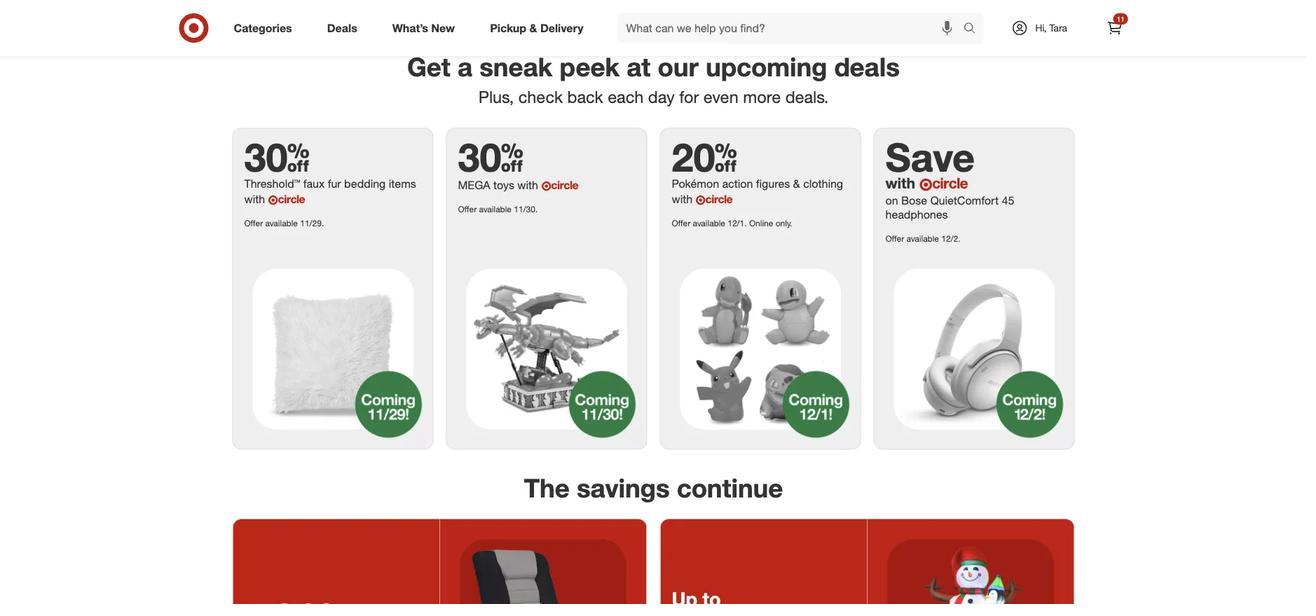 Task type: locate. For each thing, give the bounding box(es) containing it.
available
[[479, 204, 512, 214], [265, 218, 298, 228], [693, 218, 725, 228], [907, 233, 939, 244]]

save
[[886, 133, 975, 181]]

with up "11/30." on the left of page
[[517, 179, 538, 192]]

faux fur bedding items with
[[244, 177, 416, 206]]

offer down pokémon
[[672, 218, 690, 228]]

fur
[[328, 177, 341, 191]]

20
[[672, 133, 737, 181]]

available left 12/1.
[[693, 218, 725, 228]]

pokémon
[[672, 177, 719, 191]]

sneak
[[479, 51, 552, 82]]

hi,
[[1035, 22, 1047, 34]]

day
[[648, 87, 675, 107]]

items
[[389, 177, 416, 191]]

with down threshold
[[244, 193, 265, 206]]

available for mega toys with
[[479, 204, 512, 214]]

0 horizontal spatial today only! image
[[440, 520, 647, 604]]

online
[[749, 218, 773, 228]]

2 30 from the left
[[458, 133, 523, 181]]

1 today only! image from the left
[[440, 520, 647, 604]]

offer available 11/29.
[[244, 218, 324, 228]]

clothing
[[803, 177, 843, 191]]

0 horizontal spatial &
[[530, 21, 537, 35]]

1 vertical spatial &
[[793, 177, 800, 191]]

search
[[957, 22, 991, 36]]

what's
[[392, 21, 428, 35]]

offer down mega
[[458, 204, 477, 214]]

pickup
[[490, 21, 526, 35]]

with
[[886, 174, 915, 192], [517, 179, 538, 192], [244, 193, 265, 206], [672, 193, 693, 206]]

categories
[[234, 21, 292, 35]]

deals
[[834, 51, 900, 82]]

& inside pokémon action figures & clothing with
[[793, 177, 800, 191]]

&
[[530, 21, 537, 35], [793, 177, 800, 191]]

what's new link
[[380, 13, 472, 43]]

with down pokémon
[[672, 193, 693, 206]]

™
[[294, 177, 300, 191]]

new
[[431, 21, 455, 35]]

mega
[[458, 179, 490, 192]]

30 left the fur
[[244, 133, 310, 181]]

more
[[743, 87, 781, 107]]

What can we help you find? suggestions appear below search field
[[618, 13, 967, 43]]

available for pokémon action figures & clothing with
[[693, 218, 725, 228]]

offer available 11/30.
[[458, 204, 538, 214]]

available down mega toys with
[[479, 204, 512, 214]]

0 vertical spatial &
[[530, 21, 537, 35]]

available for threshold
[[265, 218, 298, 228]]

1 30 from the left
[[244, 133, 310, 181]]

at
[[627, 51, 651, 82]]

a
[[458, 51, 472, 82]]

deals.
[[785, 87, 829, 107]]

pickup & delivery link
[[478, 13, 601, 43]]

coming 11/30! image
[[447, 250, 647, 449]]

& right pickup
[[530, 21, 537, 35]]

& right figures
[[793, 177, 800, 191]]

2 today only! image from the left
[[867, 520, 1074, 604]]

deals link
[[315, 13, 375, 43]]

get
[[407, 51, 450, 82]]

with up on
[[886, 174, 915, 192]]

1 horizontal spatial 30
[[458, 133, 523, 181]]

upcoming
[[706, 51, 827, 82]]

coming 12/2! image
[[874, 250, 1074, 449]]

12/1.
[[728, 218, 747, 228]]

30 up offer available 11/30.
[[458, 133, 523, 181]]

1 horizontal spatial &
[[793, 177, 800, 191]]

action
[[722, 177, 753, 191]]

circle right toys
[[551, 179, 578, 192]]

offer down threshold
[[244, 218, 263, 228]]

bedding
[[344, 177, 386, 191]]

toys
[[493, 179, 514, 192]]

0 horizontal spatial 30
[[244, 133, 310, 181]]

with inside faux fur bedding items with
[[244, 193, 265, 206]]

circle down action
[[705, 193, 733, 206]]

offer available 12/2.
[[886, 233, 961, 244]]

circle down ™
[[278, 193, 305, 206]]

offer
[[458, 204, 477, 214], [244, 218, 263, 228], [672, 218, 690, 228], [886, 233, 904, 244]]

available left 11/29.
[[265, 218, 298, 228]]

1 horizontal spatial today only! image
[[867, 520, 1074, 604]]

only.
[[776, 218, 792, 228]]

today only! image
[[440, 520, 647, 604], [867, 520, 1074, 604]]

circle
[[932, 174, 968, 192], [551, 179, 578, 192], [278, 193, 305, 206], [705, 193, 733, 206]]

even
[[703, 87, 739, 107]]

11 link
[[1099, 13, 1130, 43]]

30
[[244, 133, 310, 181], [458, 133, 523, 181]]

what's new
[[392, 21, 455, 35]]

quietcomfort
[[930, 194, 999, 208]]

mega toys with
[[458, 179, 541, 192]]

continue
[[677, 472, 783, 504]]



Task type: describe. For each thing, give the bounding box(es) containing it.
11/29.
[[300, 218, 324, 228]]

threshold
[[244, 177, 294, 191]]

delivery
[[540, 21, 583, 35]]

30 for mega toys with
[[458, 133, 523, 181]]

deals
[[327, 21, 357, 35]]

offer for threshold
[[244, 218, 263, 228]]

headphones
[[886, 208, 948, 222]]

circle for threshold
[[278, 193, 305, 206]]

11
[[1117, 14, 1125, 23]]

each
[[608, 87, 644, 107]]

coming 11/29! image
[[233, 250, 433, 449]]

with inside pokémon action figures & clothing with
[[672, 193, 693, 206]]

11/30.
[[514, 204, 538, 214]]

threshold ™
[[244, 177, 300, 191]]

bose
[[901, 194, 927, 208]]

tara
[[1049, 22, 1067, 34]]

categories link
[[222, 13, 310, 43]]

circle up 'quietcomfort'
[[932, 174, 968, 192]]

offer down headphones
[[886, 233, 904, 244]]

for
[[679, 87, 699, 107]]

on bose quietcomfort 45 headphones
[[886, 194, 1014, 222]]

on
[[886, 194, 898, 208]]

hi, tara
[[1035, 22, 1067, 34]]

circle for pokémon action figures & clothing with
[[705, 193, 733, 206]]

45
[[1002, 194, 1014, 208]]

our
[[658, 51, 699, 82]]

coming 12/1! image
[[661, 250, 860, 449]]

pickup & delivery
[[490, 21, 583, 35]]

pokémon action figures & clothing with
[[672, 177, 843, 206]]

the savings continue
[[524, 472, 783, 504]]

circle for mega toys with
[[551, 179, 578, 192]]

peek
[[560, 51, 620, 82]]

back
[[567, 87, 603, 107]]

get a sneak peek at our upcoming deals plus, check back each day for even more deals.
[[407, 51, 900, 107]]

& inside 'link'
[[530, 21, 537, 35]]

check
[[518, 87, 563, 107]]

figures
[[756, 177, 790, 191]]

faux
[[303, 177, 325, 191]]

savings
[[577, 472, 670, 504]]

search button
[[957, 13, 991, 46]]

30 for threshold
[[244, 133, 310, 181]]

offer for mega toys with
[[458, 204, 477, 214]]

12/2.
[[941, 233, 961, 244]]

available down headphones
[[907, 233, 939, 244]]

offer available 12/1. online only.
[[672, 218, 792, 228]]

plus,
[[479, 87, 514, 107]]

the
[[524, 472, 570, 504]]

offer for pokémon action figures & clothing with
[[672, 218, 690, 228]]



Task type: vqa. For each thing, say whether or not it's contained in the screenshot.
THE ON
yes



